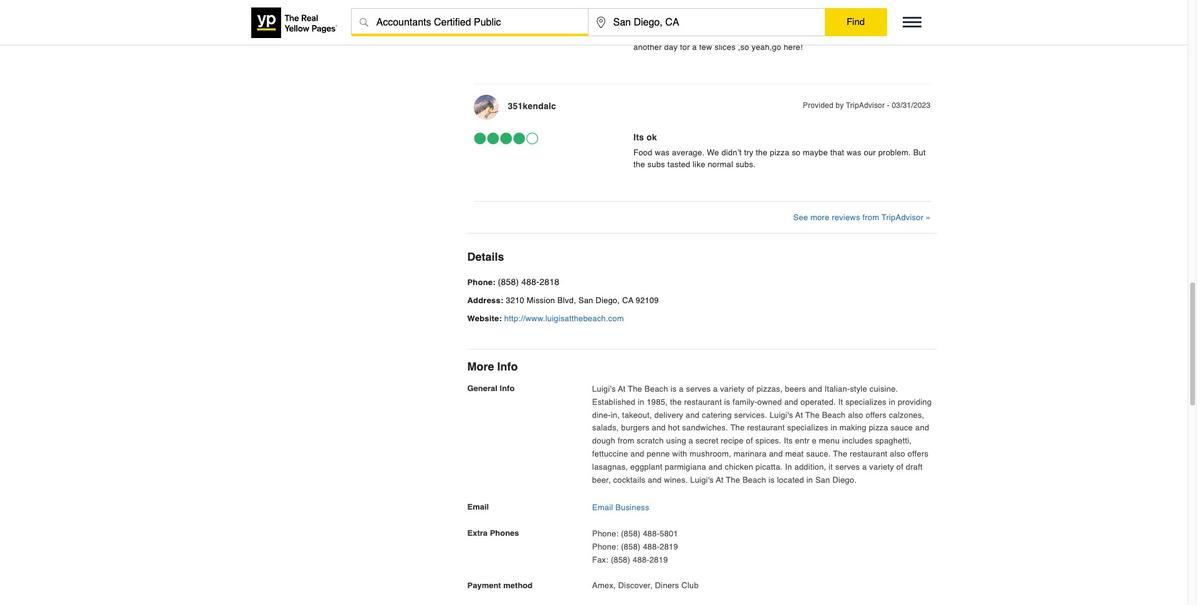 Task type: locate. For each thing, give the bounding box(es) containing it.
1 vertical spatial is
[[725, 397, 731, 407]]

(858)
[[498, 277, 519, 287], [621, 529, 641, 538], [621, 542, 641, 551], [611, 555, 631, 564]]

san down it
[[816, 475, 831, 484]]

wines.
[[664, 475, 688, 484]]

food
[[634, 148, 653, 157]]

2 horizontal spatial luigi's
[[770, 410, 794, 420]]

1 vertical spatial pizza
[[869, 423, 889, 433]]

0 horizontal spatial at
[[618, 384, 626, 394]]

1 vertical spatial phone:
[[592, 529, 619, 538]]

at up established
[[618, 384, 626, 394]]

specializes down cuisine.
[[846, 397, 887, 407]]

1 horizontal spatial style
[[850, 384, 868, 394]]

is up catering on the right of the page
[[725, 397, 731, 407]]

luigi's down parmigiana
[[691, 475, 714, 484]]

3210
[[506, 296, 525, 305]]

address:
[[468, 296, 504, 305]]

a
[[634, 31, 639, 40]]

1985,
[[647, 397, 668, 407]]

2819 down '5801'
[[660, 542, 679, 551]]

1 horizontal spatial variety
[[870, 462, 895, 471]]

we left even
[[830, 31, 843, 40]]

info for general info
[[500, 384, 515, 393]]

also up making
[[848, 410, 864, 420]]

we inside its ok food was average. we didn't try the pizza so maybe that was our problem. but the subs tasted like normal subs.
[[707, 148, 720, 157]]

few
[[700, 42, 713, 52]]

0 vertical spatial serves
[[686, 384, 711, 394]]

here!
[[675, 15, 698, 25]]

like
[[693, 160, 706, 169]]

beach down the picatta. at the bottom of the page
[[743, 475, 767, 484]]

specializes up entr
[[788, 423, 829, 433]]

1 vertical spatial info
[[500, 384, 515, 393]]

1 horizontal spatial is
[[725, 397, 731, 407]]

diego,
[[596, 296, 620, 305]]

1 vertical spatial luigi's
[[770, 410, 794, 420]]

style left cuisine.
[[850, 384, 868, 394]]

and down eggplant
[[648, 475, 662, 484]]

at down operated.
[[796, 410, 803, 420]]

style
[[711, 31, 728, 40], [850, 384, 868, 394]]

email
[[468, 502, 489, 512], [592, 503, 613, 512]]

info right general on the bottom left of the page
[[500, 384, 515, 393]]

a down includes
[[863, 462, 867, 471]]

and
[[809, 384, 823, 394], [785, 397, 799, 407], [686, 410, 700, 420], [652, 423, 666, 433], [916, 423, 930, 433], [631, 449, 645, 458], [769, 449, 783, 458], [709, 462, 723, 471], [648, 475, 662, 484]]

making
[[840, 423, 867, 433]]

1 vertical spatial tripadvisor
[[882, 213, 924, 222]]

of
[[748, 384, 755, 394], [746, 436, 753, 446], [897, 462, 904, 471]]

1 horizontal spatial at
[[716, 475, 724, 484]]

the real yellow pages logo image
[[251, 7, 338, 38]]

pizza up spaghetti,
[[869, 423, 889, 433]]

secret
[[696, 436, 719, 446]]

2 horizontal spatial beach
[[822, 410, 846, 420]]

went
[[865, 31, 883, 40]]

was up subs
[[655, 148, 670, 157]]

5801
[[660, 529, 679, 538]]

0 vertical spatial its
[[634, 132, 644, 142]]

its left entr
[[784, 436, 793, 446]]

luigi's up established
[[592, 384, 616, 394]]

0 vertical spatial offers
[[866, 410, 887, 420]]

variety up family-
[[720, 384, 745, 394]]

0 horizontal spatial offers
[[866, 410, 887, 420]]

0 vertical spatial info
[[497, 360, 518, 373]]

488- up mission
[[522, 277, 540, 287]]

restaurant up spices. at the bottom right
[[747, 423, 785, 433]]

1 vertical spatial serves
[[836, 462, 860, 471]]

0 vertical spatial luigi's
[[592, 384, 616, 394]]

details
[[468, 250, 504, 263]]

1 vertical spatial beach
[[822, 410, 846, 420]]

1 vertical spatial its
[[784, 436, 793, 446]]

0 vertical spatial also
[[848, 410, 864, 420]]

2 horizontal spatial at
[[796, 410, 803, 420]]

go
[[660, 15, 672, 25]]

tripadvisor left »
[[882, 213, 924, 222]]

restaurant down includes
[[850, 449, 888, 458]]

yeah,go
[[752, 42, 782, 52]]

0 horizontal spatial pizza
[[770, 148, 790, 157]]

provided
[[803, 101, 834, 110]]

of left draft
[[897, 462, 904, 471]]

2 vertical spatial beach
[[743, 475, 767, 484]]

also
[[848, 410, 864, 420], [890, 449, 906, 458]]

offers up draft
[[908, 449, 929, 458]]

was
[[655, 148, 670, 157], [847, 148, 862, 157]]

also down spaghetti,
[[890, 449, 906, 458]]

email down beer, at the bottom of page
[[592, 503, 613, 512]]

san
[[579, 296, 594, 305], [816, 475, 831, 484]]

info right 'more'
[[497, 360, 518, 373]]

excellent
[[662, 31, 695, 40]]

0 vertical spatial beach
[[645, 384, 669, 394]]

2 vertical spatial at
[[716, 475, 724, 484]]

1 vertical spatial style
[[850, 384, 868, 394]]

0 horizontal spatial beach
[[645, 384, 669, 394]]

0 vertical spatial we
[[830, 31, 843, 40]]

general
[[468, 384, 498, 393]]

and up sandwiches.
[[686, 410, 700, 420]]

1 horizontal spatial san
[[816, 475, 831, 484]]

the up recipe
[[731, 423, 745, 433]]

the up established
[[628, 384, 643, 394]]

0 vertical spatial is
[[671, 384, 677, 394]]

0 vertical spatial pizza
[[770, 148, 790, 157]]

,so
[[738, 42, 750, 52]]

we up normal
[[707, 148, 720, 157]]

in down addition,
[[807, 475, 813, 484]]

1 horizontal spatial we
[[830, 31, 843, 40]]

is down the picatta. at the bottom of the page
[[769, 475, 775, 484]]

see more reviews from tripadvisor » link
[[474, 201, 931, 233]]

1 vertical spatial from
[[618, 436, 635, 446]]

mission
[[527, 296, 555, 305]]

serves up catering on the right of the page
[[686, 384, 711, 394]]

didn't
[[722, 148, 742, 157]]

1 vertical spatial offers
[[908, 449, 929, 458]]

(858) right "fax:"
[[611, 555, 631, 564]]

0 vertical spatial from
[[863, 213, 880, 222]]

style up slices
[[711, 31, 728, 40]]

a inside yeah, go here! a most excellent ny style pie! highly recommended! we even went back another day for a few slices ,so yeah,go here!
[[693, 42, 697, 52]]

1 vertical spatial we
[[707, 148, 720, 157]]

variety down spaghetti,
[[870, 462, 895, 471]]

we inside yeah, go here! a most excellent ny style pie! highly recommended! we even went back another day for a few slices ,so yeah,go here!
[[830, 31, 843, 40]]

0 horizontal spatial serves
[[686, 384, 711, 394]]

the up delivery
[[670, 397, 682, 407]]

0 horizontal spatial restaurant
[[684, 397, 722, 407]]

family-
[[733, 397, 758, 407]]

our
[[864, 148, 876, 157]]

in up takeout,
[[638, 397, 645, 407]]

a right for at the right of page
[[693, 42, 697, 52]]

1 horizontal spatial from
[[863, 213, 880, 222]]

0 vertical spatial san
[[579, 296, 594, 305]]

a
[[693, 42, 697, 52], [679, 384, 684, 394], [713, 384, 718, 394], [689, 436, 694, 446], [863, 462, 867, 471]]

menu
[[819, 436, 840, 446]]

san right blvd,
[[579, 296, 594, 305]]

1 horizontal spatial beach
[[743, 475, 767, 484]]

pizza inside luigi's at the beach is a serves a variety of pizzas, beers and italian-style cuisine. established in 1985, the restaurant is family-owned and operated. it specializes in providing dine-in, takeout, delivery and catering services. luigi's at the beach also offers calzones, salads, burgers and hot sandwiches. the restaurant specializes in making pizza sauce and dough from scratch using a secret recipe of spices. its entr e menu includes spaghetti, fettuccine and penne with mushroom, marinara and meat sauce. the restaurant also offers lasagnas, eggplant parmigiana and chicken picatta. in addition, it serves a variety of draft beer, cocktails and wines. luigi's at the beach is located in san diego.
[[869, 423, 889, 433]]

beach down it
[[822, 410, 846, 420]]

1 horizontal spatial offers
[[908, 449, 929, 458]]

back
[[885, 31, 903, 40]]

provided by tripadvisor - 03/31/2023
[[803, 101, 931, 110]]

e
[[812, 436, 817, 446]]

1 vertical spatial specializes
[[788, 423, 829, 433]]

beach up 1985,
[[645, 384, 669, 394]]

92109
[[636, 296, 659, 305]]

1 horizontal spatial also
[[890, 449, 906, 458]]

providing
[[898, 397, 932, 407]]

of up family-
[[748, 384, 755, 394]]

of up marinara
[[746, 436, 753, 446]]

email for email business
[[592, 503, 613, 512]]

2819
[[660, 542, 679, 551], [650, 555, 668, 564]]

email business link
[[592, 503, 650, 512]]

its inside its ok food was average. we didn't try the pizza so maybe that was our problem. but the subs tasted like normal subs.
[[634, 132, 644, 142]]

luigi's
[[592, 384, 616, 394], [770, 410, 794, 420], [691, 475, 714, 484]]

2 vertical spatial luigi's
[[691, 475, 714, 484]]

dough
[[592, 436, 616, 446]]

the right 'try' at the top right of the page
[[756, 148, 768, 157]]

0 horizontal spatial its
[[634, 132, 644, 142]]

1 vertical spatial restaurant
[[747, 423, 785, 433]]

business
[[616, 503, 650, 512]]

more info
[[468, 360, 518, 373]]

for
[[680, 42, 690, 52]]

ca
[[623, 296, 634, 305]]

0 horizontal spatial we
[[707, 148, 720, 157]]

2 vertical spatial the
[[670, 397, 682, 407]]

0 vertical spatial of
[[748, 384, 755, 394]]

but
[[914, 148, 926, 157]]

tripadvisor left '-'
[[846, 101, 885, 110]]

by
[[836, 101, 844, 110]]

0 vertical spatial the
[[756, 148, 768, 157]]

amex, discover, diners club
[[592, 580, 699, 590]]

scratch
[[637, 436, 664, 446]]

0 vertical spatial specializes
[[846, 397, 887, 407]]

is
[[671, 384, 677, 394], [725, 397, 731, 407], [769, 475, 775, 484]]

2 vertical spatial is
[[769, 475, 775, 484]]

0 horizontal spatial san
[[579, 296, 594, 305]]

restaurant up catering on the right of the page
[[684, 397, 722, 407]]

its left ok
[[634, 132, 644, 142]]

0 horizontal spatial variety
[[720, 384, 745, 394]]

1 vertical spatial san
[[816, 475, 831, 484]]

at down mushroom,
[[716, 475, 724, 484]]

it
[[839, 397, 844, 407]]

in,
[[611, 410, 620, 420]]

0 vertical spatial style
[[711, 31, 728, 40]]

1 horizontal spatial the
[[670, 397, 682, 407]]

its inside luigi's at the beach is a serves a variety of pizzas, beers and italian-style cuisine. established in 1985, the restaurant is family-owned and operated. it specializes in providing dine-in, takeout, delivery and catering services. luigi's at the beach also offers calzones, salads, burgers and hot sandwiches. the restaurant specializes in making pizza sauce and dough from scratch using a secret recipe of spices. its entr e menu includes spaghetti, fettuccine and penne with mushroom, marinara and meat sauce. the restaurant also offers lasagnas, eggplant parmigiana and chicken picatta. in addition, it serves a variety of draft beer, cocktails and wines. luigi's at the beach is located in san diego.
[[784, 436, 793, 446]]

from down burgers
[[618, 436, 635, 446]]

and up the picatta. at the bottom of the page
[[769, 449, 783, 458]]

is up delivery
[[671, 384, 677, 394]]

operated.
[[801, 397, 836, 407]]

the inside luigi's at the beach is a serves a variety of pizzas, beers and italian-style cuisine. established in 1985, the restaurant is family-owned and operated. it specializes in providing dine-in, takeout, delivery and catering services. luigi's at the beach also offers calzones, salads, burgers and hot sandwiches. the restaurant specializes in making pizza sauce and dough from scratch using a secret recipe of spices. its entr e menu includes spaghetti, fettuccine and penne with mushroom, marinara and meat sauce. the restaurant also offers lasagnas, eggplant parmigiana and chicken picatta. in addition, it serves a variety of draft beer, cocktails and wines. luigi's at the beach is located in san diego.
[[670, 397, 682, 407]]

0 vertical spatial tripadvisor
[[846, 101, 885, 110]]

beer,
[[592, 475, 611, 484]]

0 horizontal spatial specializes
[[788, 423, 829, 433]]

yeah, go here! a most excellent ny style pie! highly recommended! we even went back another day for a few slices ,so yeah,go here!
[[634, 15, 903, 52]]

1 horizontal spatial email
[[592, 503, 613, 512]]

beers
[[785, 384, 806, 394]]

from
[[863, 213, 880, 222], [618, 436, 635, 446]]

0 horizontal spatial style
[[711, 31, 728, 40]]

0 vertical spatial 2819
[[660, 542, 679, 551]]

2 horizontal spatial restaurant
[[850, 449, 888, 458]]

hot
[[668, 423, 680, 433]]

from right reviews
[[863, 213, 880, 222]]

pizza left so
[[770, 148, 790, 157]]

info
[[497, 360, 518, 373], [500, 384, 515, 393]]

restaurant
[[684, 397, 722, 407], [747, 423, 785, 433], [850, 449, 888, 458]]

1 horizontal spatial serves
[[836, 462, 860, 471]]

pizza inside its ok food was average. we didn't try the pizza so maybe that was our problem. but the subs tasted like normal subs.
[[770, 148, 790, 157]]

specializes
[[846, 397, 887, 407], [788, 423, 829, 433]]

in up menu
[[831, 423, 838, 433]]

more
[[468, 360, 494, 373]]

1 horizontal spatial pizza
[[869, 423, 889, 433]]

club
[[682, 580, 699, 590]]

the down menu
[[834, 449, 848, 458]]

1 vertical spatial 2819
[[650, 555, 668, 564]]

phone:
[[468, 278, 496, 287], [592, 529, 619, 538], [592, 542, 619, 551]]

the down the chicken
[[726, 475, 741, 484]]

luigi's down owned
[[770, 410, 794, 420]]

email up extra on the bottom of the page
[[468, 502, 489, 512]]

0 horizontal spatial the
[[634, 160, 645, 169]]

1 horizontal spatial its
[[784, 436, 793, 446]]

dine-
[[592, 410, 611, 420]]

0 horizontal spatial email
[[468, 502, 489, 512]]

offers up making
[[866, 410, 887, 420]]

0 vertical spatial phone:
[[468, 278, 496, 287]]

was left our
[[847, 148, 862, 157]]

1 vertical spatial at
[[796, 410, 803, 420]]

0 horizontal spatial from
[[618, 436, 635, 446]]

pizza
[[770, 148, 790, 157], [869, 423, 889, 433]]

serves up the diego.
[[836, 462, 860, 471]]

0 horizontal spatial was
[[655, 148, 670, 157]]

the down food
[[634, 160, 645, 169]]

1 horizontal spatial was
[[847, 148, 862, 157]]

maybe
[[803, 148, 828, 157]]

reviews
[[832, 213, 861, 222]]

with
[[673, 449, 688, 458]]

phone: inside phone: (858) 488-2818
[[468, 278, 496, 287]]

2819 up diners on the right of page
[[650, 555, 668, 564]]



Task type: vqa. For each thing, say whether or not it's contained in the screenshot.
the Website: http://www.luigisatthebeach.com
yes



Task type: describe. For each thing, give the bounding box(es) containing it.
1 horizontal spatial restaurant
[[747, 423, 785, 433]]

yeah,
[[634, 15, 657, 25]]

from inside see more reviews from tripadvisor » 'link'
[[863, 213, 880, 222]]

0 vertical spatial at
[[618, 384, 626, 394]]

more
[[811, 213, 830, 222]]

entr
[[796, 436, 810, 446]]

and down mushroom,
[[709, 462, 723, 471]]

method
[[504, 580, 533, 590]]

highly
[[747, 31, 770, 40]]

see
[[794, 213, 809, 222]]

phone: for 5801
[[592, 529, 619, 538]]

1 vertical spatial of
[[746, 436, 753, 446]]

problem.
[[879, 148, 911, 157]]

meat
[[786, 449, 804, 458]]

and down calzones,
[[916, 423, 930, 433]]

delivery
[[655, 410, 684, 420]]

general info
[[468, 384, 515, 393]]

and left the hot
[[652, 423, 666, 433]]

marinara
[[734, 449, 767, 458]]

owned
[[758, 397, 782, 407]]

tripadvisor inside see more reviews from tripadvisor » 'link'
[[882, 213, 924, 222]]

sauce.
[[807, 449, 831, 458]]

(858) up 3210
[[498, 277, 519, 287]]

http://www.luigisatthebeach.com
[[505, 314, 624, 323]]

sauce
[[891, 423, 913, 433]]

488- down '5801'
[[643, 542, 660, 551]]

includes
[[843, 436, 873, 446]]

that
[[831, 148, 845, 157]]

payment
[[468, 580, 501, 590]]

2 was from the left
[[847, 148, 862, 157]]

draft
[[906, 462, 923, 471]]

amex,
[[592, 580, 616, 590]]

(858) down the business
[[621, 529, 641, 538]]

so
[[792, 148, 801, 157]]

subs
[[648, 160, 665, 169]]

try
[[744, 148, 754, 157]]

find
[[847, 16, 865, 27]]

488- up amex, discover, diners club
[[633, 555, 650, 564]]

takeout,
[[622, 410, 652, 420]]

2 vertical spatial of
[[897, 462, 904, 471]]

average.
[[672, 148, 705, 157]]

the down operated.
[[806, 410, 820, 420]]

pie!
[[731, 31, 744, 40]]

calzones,
[[889, 410, 925, 420]]

website:
[[468, 314, 502, 323]]

2 vertical spatial restaurant
[[850, 449, 888, 458]]

(858) up discover,
[[621, 542, 641, 551]]

phone: (858) 488-5801 phone: (858) 488-2819 fax: (858) 488-2819
[[592, 529, 679, 564]]

and down the beers
[[785, 397, 799, 407]]

2818
[[540, 277, 560, 287]]

diners
[[655, 580, 680, 590]]

address: 3210 mission blvd, san diego, ca 92109
[[468, 296, 659, 305]]

a right using
[[689, 436, 694, 446]]

ok
[[647, 132, 657, 142]]

burgers
[[621, 423, 650, 433]]

using
[[667, 436, 687, 446]]

0 vertical spatial restaurant
[[684, 397, 722, 407]]

a up delivery
[[679, 384, 684, 394]]

even
[[845, 31, 863, 40]]

info for more info
[[497, 360, 518, 373]]

here!
[[784, 42, 803, 52]]

1 horizontal spatial specializes
[[846, 397, 887, 407]]

style inside yeah, go here! a most excellent ny style pie! highly recommended! we even went back another day for a few slices ,so yeah,go here!
[[711, 31, 728, 40]]

email for email
[[468, 502, 489, 512]]

day
[[665, 42, 678, 52]]

established
[[592, 397, 636, 407]]

488- down the business
[[643, 529, 660, 538]]

lasagnas,
[[592, 462, 628, 471]]

0 horizontal spatial also
[[848, 410, 864, 420]]

extra phones
[[468, 528, 519, 538]]

most
[[641, 31, 659, 40]]

another
[[634, 42, 662, 52]]

spaghetti,
[[876, 436, 912, 446]]

Find a business text field
[[352, 9, 588, 36]]

2 horizontal spatial is
[[769, 475, 775, 484]]

diego.
[[833, 475, 857, 484]]

2 vertical spatial phone:
[[592, 542, 619, 551]]

1 vertical spatial also
[[890, 449, 906, 458]]

recommended!
[[772, 31, 828, 40]]

normal
[[708, 160, 734, 169]]

addition,
[[795, 462, 827, 471]]

catering
[[702, 410, 732, 420]]

and up eggplant
[[631, 449, 645, 458]]

subs.
[[736, 160, 756, 169]]

chicken
[[725, 462, 754, 471]]

sandwiches.
[[682, 423, 728, 433]]

from inside luigi's at the beach is a serves a variety of pizzas, beers and italian-style cuisine. established in 1985, the restaurant is family-owned and operated. it specializes in providing dine-in, takeout, delivery and catering services. luigi's at the beach also offers calzones, salads, burgers and hot sandwiches. the restaurant specializes in making pizza sauce and dough from scratch using a secret recipe of spices. its entr e menu includes spaghetti, fettuccine and penne with mushroom, marinara and meat sauce. the restaurant also offers lasagnas, eggplant parmigiana and chicken picatta. in addition, it serves a variety of draft beer, cocktails and wines. luigi's at the beach is located in san diego.
[[618, 436, 635, 446]]

spices.
[[756, 436, 782, 446]]

luigi's at the beach is a serves a variety of pizzas, beers and italian-style cuisine. established in 1985, the restaurant is family-owned and operated. it specializes in providing dine-in, takeout, delivery and catering services. luigi's at the beach also offers calzones, salads, burgers and hot sandwiches. the restaurant specializes in making pizza sauce and dough from scratch using a secret recipe of spices. its entr e menu includes spaghetti, fettuccine and penne with mushroom, marinara and meat sauce. the restaurant also offers lasagnas, eggplant parmigiana and chicken picatta. in addition, it serves a variety of draft beer, cocktails and wines. luigi's at the beach is located in san diego.
[[592, 384, 932, 484]]

cuisine.
[[870, 384, 899, 394]]

1 vertical spatial the
[[634, 160, 645, 169]]

1 horizontal spatial luigi's
[[691, 475, 714, 484]]

0 horizontal spatial luigi's
[[592, 384, 616, 394]]

tasted
[[668, 160, 691, 169]]

recipe
[[721, 436, 744, 446]]

»
[[926, 213, 931, 222]]

phone: for 2818
[[468, 278, 496, 287]]

phones
[[490, 528, 519, 538]]

cocktails
[[614, 475, 646, 484]]

0 horizontal spatial is
[[671, 384, 677, 394]]

style inside luigi's at the beach is a serves a variety of pizzas, beers and italian-style cuisine. established in 1985, the restaurant is family-owned and operated. it specializes in providing dine-in, takeout, delivery and catering services. luigi's at the beach also offers calzones, salads, burgers and hot sandwiches. the restaurant specializes in making pizza sauce and dough from scratch using a secret recipe of spices. its entr e menu includes spaghetti, fettuccine and penne with mushroom, marinara and meat sauce. the restaurant also offers lasagnas, eggplant parmigiana and chicken picatta. in addition, it serves a variety of draft beer, cocktails and wines. luigi's at the beach is located in san diego.
[[850, 384, 868, 394]]

picatta.
[[756, 462, 783, 471]]

san inside luigi's at the beach is a serves a variety of pizzas, beers and italian-style cuisine. established in 1985, the restaurant is family-owned and operated. it specializes in providing dine-in, takeout, delivery and catering services. luigi's at the beach also offers calzones, salads, burgers and hot sandwiches. the restaurant specializes in making pizza sauce and dough from scratch using a secret recipe of spices. its entr e menu includes spaghetti, fettuccine and penne with mushroom, marinara and meat sauce. the restaurant also offers lasagnas, eggplant parmigiana and chicken picatta. in addition, it serves a variety of draft beer, cocktails and wines. luigi's at the beach is located in san diego.
[[816, 475, 831, 484]]

1 vertical spatial variety
[[870, 462, 895, 471]]

2 horizontal spatial the
[[756, 148, 768, 157]]

email business
[[592, 503, 650, 512]]

Where? text field
[[589, 9, 825, 36]]

1 was from the left
[[655, 148, 670, 157]]

in down cuisine.
[[889, 397, 896, 407]]

pizzas,
[[757, 384, 783, 394]]

a up catering on the right of the page
[[713, 384, 718, 394]]

and up operated.
[[809, 384, 823, 394]]

ny
[[697, 31, 709, 40]]

in
[[785, 462, 793, 471]]

http://www.luigisatthebeach.com link
[[505, 314, 624, 323]]

0 vertical spatial variety
[[720, 384, 745, 394]]

services.
[[735, 410, 768, 420]]



